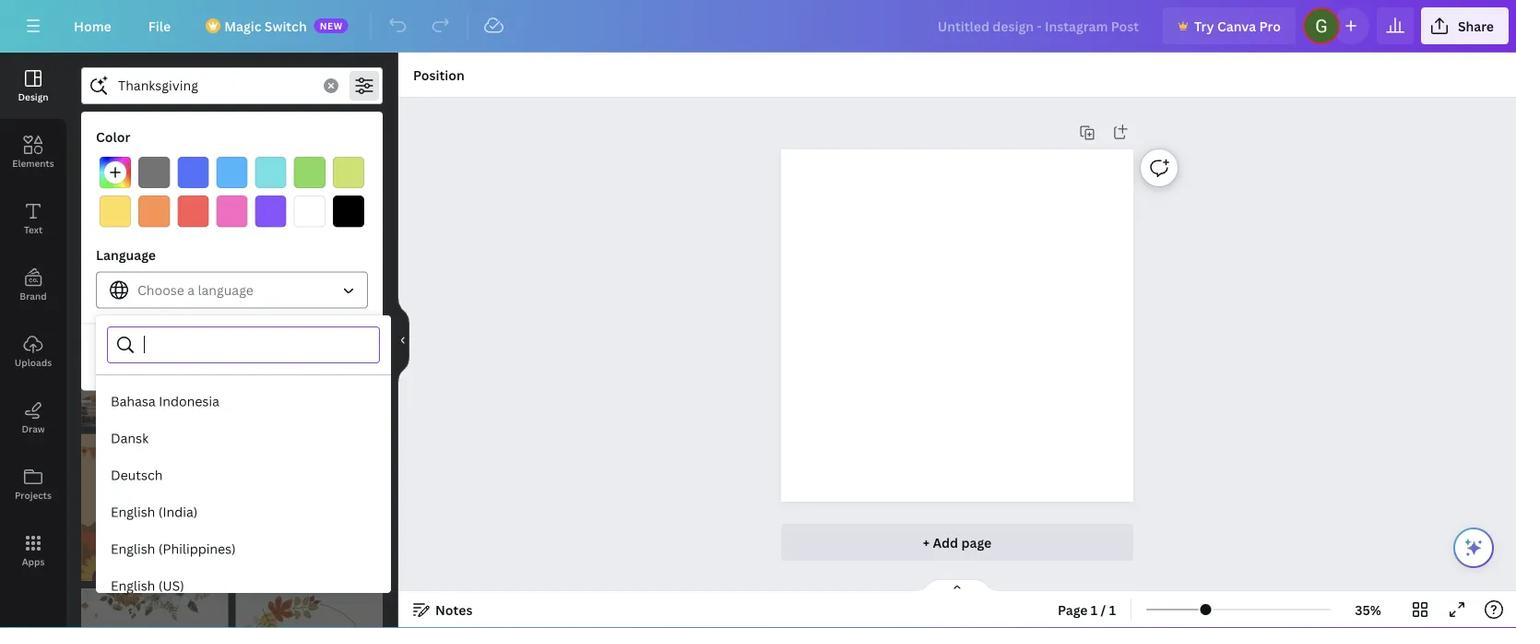 Task type: locate. For each thing, give the bounding box(es) containing it.
pink image
[[216, 196, 248, 227], [216, 196, 248, 227]]

share
[[1459, 17, 1495, 35]]

35%
[[1356, 601, 1382, 619]]

dansk option
[[96, 420, 391, 457]]

Turquoise blue button
[[255, 157, 287, 188]]

#737373 image
[[139, 157, 170, 188], [139, 157, 170, 188]]

english down deutsch
[[111, 503, 155, 521]]

#737373 button
[[139, 157, 170, 188]]

coral red image
[[177, 196, 209, 227], [177, 196, 209, 227]]

color
[[96, 128, 130, 145]]

2 vertical spatial english
[[111, 577, 155, 595]]

elements button
[[0, 119, 66, 185]]

position
[[413, 66, 465, 84]]

side panel tab list
[[0, 53, 66, 584]]

home link
[[59, 7, 126, 44]]

White button
[[294, 196, 326, 227]]

show pages image
[[913, 579, 1002, 593]]

main menu bar
[[0, 0, 1517, 53]]

bahasa
[[111, 393, 156, 410]]

design button
[[0, 53, 66, 119]]

0 vertical spatial english
[[111, 503, 155, 521]]

apps button
[[0, 518, 66, 584]]

english up english (us)
[[111, 540, 155, 558]]

yellow image
[[100, 196, 131, 227]]

Orange button
[[139, 196, 170, 227]]

1 left /
[[1091, 601, 1098, 619]]

english (philippines) option
[[96, 531, 391, 567]]

english (us)
[[111, 577, 184, 595]]

projects button
[[0, 451, 66, 518]]

bahasa indonesia
[[111, 393, 219, 410]]

english (philippines)
[[111, 540, 236, 558]]

templates button
[[81, 112, 245, 147]]

royal blue image
[[177, 157, 209, 188]]

english (philippines) button
[[96, 531, 391, 567]]

english (india) button
[[96, 494, 391, 531]]

turquoise blue image
[[255, 157, 287, 188]]

canva assistant image
[[1463, 537, 1485, 559]]

1 right /
[[1110, 601, 1116, 619]]

1 vertical spatial english
[[111, 540, 155, 558]]

purple image
[[255, 196, 287, 227]]

english for english (us)
[[111, 577, 155, 595]]

3 english from the top
[[111, 577, 155, 595]]

english (india) option
[[96, 494, 391, 531]]

add a new color image
[[100, 157, 131, 188], [100, 157, 131, 188]]

orange illustrated happy thanksgiving instagram post image
[[236, 589, 383, 628]]

english (us) option
[[96, 567, 391, 604]]

Lime button
[[333, 157, 364, 188]]

bahasa indonesia button
[[96, 383, 391, 420]]

page
[[1058, 601, 1088, 619]]

black image
[[333, 196, 364, 227], [333, 196, 364, 227]]

pro
[[1260, 17, 1281, 35]]

a
[[188, 281, 195, 299]]

(india)
[[158, 503, 198, 521]]

1 english from the top
[[111, 503, 155, 521]]

notes
[[435, 601, 473, 619]]

draw
[[22, 423, 45, 435]]

1 horizontal spatial 1
[[1110, 601, 1116, 619]]

white image
[[294, 196, 326, 227]]

templates
[[131, 120, 196, 138]]

english
[[111, 503, 155, 521], [111, 540, 155, 558], [111, 577, 155, 595]]

orange image
[[139, 196, 170, 227], [139, 196, 170, 227]]

indonesia
[[159, 393, 219, 410]]

file
[[148, 17, 171, 35]]

magic
[[224, 17, 262, 35]]

None search field
[[144, 328, 368, 363]]

Black button
[[333, 196, 364, 227]]

1 1 from the left
[[1091, 601, 1098, 619]]

Grass green button
[[294, 157, 326, 188]]

dansk
[[111, 430, 149, 447]]

elements
[[12, 157, 54, 169]]

notes button
[[406, 595, 480, 625]]

2 english from the top
[[111, 540, 155, 558]]

try canva pro
[[1195, 17, 1281, 35]]

lime image
[[333, 157, 364, 188], [333, 157, 364, 188]]

35% button
[[1339, 595, 1399, 625]]

try
[[1195, 17, 1215, 35]]

1
[[1091, 601, 1098, 619], [1110, 601, 1116, 619]]

styles
[[295, 120, 333, 138]]

english inside option
[[111, 577, 155, 595]]

Pink button
[[216, 196, 248, 227]]

light blue image
[[216, 157, 248, 188]]

deutsch button
[[96, 457, 391, 494]]

0 horizontal spatial 1
[[1091, 601, 1098, 619]]

styles button
[[245, 112, 383, 147]]

brand
[[20, 290, 47, 302]]

Design title text field
[[923, 7, 1156, 44]]

english left (us)
[[111, 577, 155, 595]]



Task type: describe. For each thing, give the bounding box(es) containing it.
english for english (philippines)
[[111, 540, 155, 558]]

Language button
[[96, 272, 368, 308]]

grass green image
[[294, 157, 326, 188]]

english (us) button
[[96, 567, 391, 604]]

brown natural hello fall instagram post image
[[236, 280, 383, 427]]

page 1 / 1
[[1058, 601, 1116, 619]]

bahasa indonesia option
[[96, 383, 391, 420]]

file button
[[134, 7, 186, 44]]

(us)
[[158, 577, 184, 595]]

english for english (india)
[[111, 503, 155, 521]]

deutsch option
[[96, 457, 391, 494]]

all
[[232, 349, 247, 366]]

color option group
[[96, 153, 368, 231]]

Purple button
[[255, 196, 287, 227]]

switch
[[265, 17, 307, 35]]

orange brown illustrative happy thanksgiving instagram post image
[[81, 434, 228, 581]]

grass green image
[[294, 157, 326, 188]]

choose a language
[[137, 281, 254, 299]]

+
[[923, 534, 930, 551]]

clear all (0)
[[196, 349, 268, 366]]

+ add page button
[[782, 524, 1134, 561]]

white and grey modern thanksgiving instagram post image
[[81, 125, 228, 272]]

draw button
[[0, 385, 66, 451]]

design
[[18, 90, 48, 103]]

text
[[24, 223, 43, 236]]

language list box
[[96, 383, 391, 628]]

share button
[[1422, 7, 1509, 44]]

page
[[962, 534, 992, 551]]

Use 5+ words to describe... search field
[[118, 68, 313, 103]]

hide image
[[398, 296, 410, 385]]

language
[[96, 246, 156, 264]]

home
[[74, 17, 111, 35]]

neutral organic shapes illustrated fall giveaway instagram post image
[[236, 125, 383, 272]]

magic switch
[[224, 17, 307, 35]]

+ add page
[[923, 534, 992, 551]]

yellow image
[[100, 196, 131, 227]]

choose
[[137, 281, 184, 299]]

uploads button
[[0, 318, 66, 385]]

uploads
[[15, 356, 52, 369]]

clear
[[196, 349, 229, 366]]

add
[[933, 534, 959, 551]]

new
[[320, 19, 343, 32]]

Yellow button
[[100, 196, 131, 227]]

(philippines)
[[158, 540, 236, 558]]

deutsch
[[111, 466, 163, 484]]

royal blue image
[[177, 157, 209, 188]]

2 1 from the left
[[1110, 601, 1116, 619]]

text button
[[0, 185, 66, 252]]

position button
[[406, 60, 472, 89]]

brown orange fall collage instagram post image
[[81, 280, 228, 427]]

(0)
[[250, 349, 268, 366]]

language
[[198, 281, 254, 299]]

white image
[[294, 196, 326, 227]]

Coral red button
[[177, 196, 209, 227]]

dansk button
[[96, 420, 391, 457]]

try canva pro button
[[1164, 7, 1296, 44]]

light blue image
[[216, 157, 248, 188]]

projects
[[15, 489, 52, 501]]

/
[[1101, 601, 1107, 619]]

purple image
[[255, 196, 287, 227]]

brand button
[[0, 252, 66, 318]]

apps
[[22, 555, 45, 568]]

Light blue button
[[216, 157, 248, 188]]

Royal blue button
[[177, 157, 209, 188]]

canva
[[1218, 17, 1257, 35]]

turquoise blue image
[[255, 157, 287, 188]]

clear all (0) button
[[96, 339, 368, 376]]

english (india)
[[111, 503, 198, 521]]



Task type: vqa. For each thing, say whether or not it's contained in the screenshot.
"post"
no



